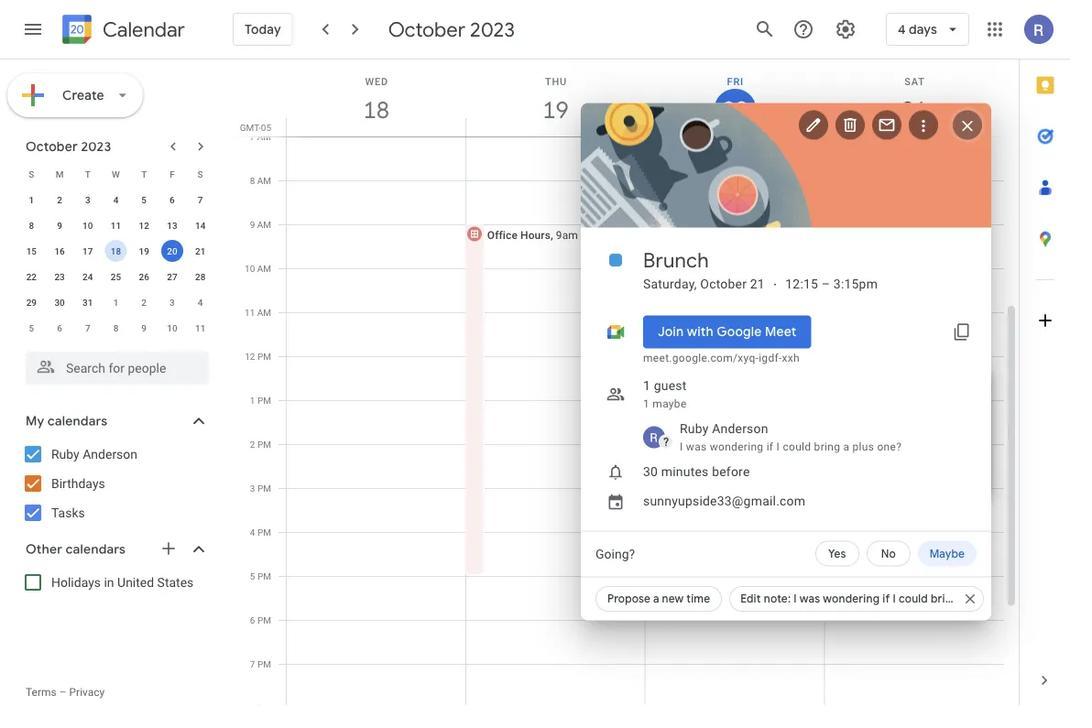 Task type: locate. For each thing, give the bounding box(es) containing it.
12 up 19 element
[[139, 220, 149, 231]]

anderson
[[713, 422, 769, 437], [83, 447, 138, 462]]

4 days
[[898, 21, 938, 38]]

0 horizontal spatial anderson
[[83, 447, 138, 462]]

0 vertical spatial 8
[[250, 175, 255, 186]]

propose
[[608, 593, 651, 606]]

1 horizontal spatial bring
[[931, 593, 959, 606]]

19 link
[[535, 89, 577, 131]]

saturday,
[[644, 277, 697, 292]]

21 left ⋅
[[751, 277, 765, 292]]

row containing 5
[[17, 315, 215, 341]]

5 pm from the top
[[258, 527, 271, 538]]

1 vertical spatial 10
[[245, 263, 255, 274]]

1 left maybe
[[644, 397, 650, 410]]

t left w
[[85, 169, 91, 180]]

if inside ruby anderson i was wondering if i could bring a plus one?
[[767, 440, 774, 453]]

bring inside ruby anderson i was wondering if i could bring a plus one?
[[815, 440, 841, 453]]

3 row from the top
[[17, 213, 215, 238]]

was inside button
[[800, 593, 821, 606]]

0 vertical spatial 11
[[111, 220, 121, 231]]

0 vertical spatial 19
[[542, 95, 568, 125]]

1 vertical spatial 8
[[29, 220, 34, 231]]

am
[[257, 131, 271, 142], [257, 175, 271, 186], [257, 219, 271, 230], [257, 263, 271, 274], [257, 307, 271, 318]]

7 for 7 pm
[[250, 659, 255, 670]]

30 for 30
[[54, 297, 65, 308]]

05
[[261, 122, 271, 133]]

0 horizontal spatial october
[[26, 138, 78, 155]]

0 horizontal spatial plus
[[853, 440, 875, 453]]

3 pm from the top
[[258, 439, 271, 450]]

0 vertical spatial bring
[[815, 440, 841, 453]]

1 horizontal spatial 8
[[113, 323, 119, 334]]

wondering
[[710, 440, 764, 453], [824, 593, 880, 606]]

2 pm from the top
[[258, 395, 271, 406]]

4 am from the top
[[257, 263, 271, 274]]

2 vertical spatial 21
[[751, 277, 765, 292]]

pm down the 3 pm at the left bottom
[[258, 527, 271, 538]]

brunch heading
[[644, 248, 709, 274]]

9 inside november 9 element
[[142, 323, 147, 334]]

1 horizontal spatial t
[[141, 169, 147, 180]]

2 row from the top
[[17, 187, 215, 213]]

one? inside ruby anderson i was wondering if i could bring a plus one?
[[878, 440, 902, 453]]

1 vertical spatial 19
[[139, 246, 149, 257]]

31
[[83, 297, 93, 308]]

october 2023
[[388, 17, 515, 42], [26, 138, 111, 155]]

could for note:
[[899, 593, 929, 606]]

i
[[680, 440, 684, 453], [777, 440, 780, 453], [794, 593, 797, 606], [893, 593, 896, 606]]

20 inside 20 column header
[[722, 95, 747, 124]]

2 down m
[[57, 194, 62, 205]]

0 vertical spatial one?
[[878, 440, 902, 453]]

october up wed
[[388, 17, 466, 42]]

0 horizontal spatial a
[[654, 593, 660, 606]]

8 am
[[250, 175, 271, 186]]

bring inside button
[[931, 593, 959, 606]]

yes button
[[816, 541, 860, 567]]

anderson inside the my calendars list
[[83, 447, 138, 462]]

october up join with google meet link
[[701, 277, 747, 292]]

6 up 13 element
[[170, 194, 175, 205]]

if for anderson
[[767, 440, 774, 453]]

row down november 1 "element"
[[17, 315, 215, 341]]

19 inside row
[[139, 246, 149, 257]]

5 row from the top
[[17, 264, 215, 290]]

october 2023 up wed
[[388, 17, 515, 42]]

1 vertical spatial 2023
[[81, 138, 111, 155]]

1 horizontal spatial was
[[800, 593, 821, 606]]

sat
[[905, 76, 926, 87]]

30 down 23 on the top
[[54, 297, 65, 308]]

november 6 element
[[49, 317, 71, 339]]

ruby inside ruby anderson i was wondering if i could bring a plus one?
[[680, 422, 709, 437]]

row containing 22
[[17, 264, 215, 290]]

1 vertical spatial 20
[[167, 246, 177, 257]]

am down 8 am
[[257, 219, 271, 230]]

could for anderson
[[783, 440, 812, 453]]

1 vertical spatial one?
[[995, 593, 1021, 606]]

0 vertical spatial could
[[783, 440, 812, 453]]

12 inside 12 element
[[139, 220, 149, 231]]

row down 18 element
[[17, 264, 215, 290]]

join with google meet
[[658, 324, 797, 341]]

3 up 10 element
[[85, 194, 90, 205]]

4 down the 3 pm at the left bottom
[[250, 527, 255, 538]]

9 down november 2 element
[[142, 323, 147, 334]]

note:
[[764, 593, 791, 606]]

row group
[[17, 187, 215, 341]]

a for note:
[[962, 593, 968, 606]]

row containing 15
[[17, 238, 215, 264]]

30 inside row
[[54, 297, 65, 308]]

bring for note:
[[931, 593, 959, 606]]

2 for november 2 element
[[142, 297, 147, 308]]

0 vertical spatial wondering
[[710, 440, 764, 453]]

8 for november 8 element
[[113, 323, 119, 334]]

s right f
[[198, 169, 203, 180]]

november 3 element
[[161, 292, 183, 314]]

2 up the 3 pm at the left bottom
[[250, 439, 255, 450]]

20 inside '20, today' element
[[167, 246, 177, 257]]

one?
[[878, 440, 902, 453], [995, 593, 1021, 606]]

1 vertical spatial if
[[883, 593, 891, 606]]

0 vertical spatial october
[[388, 17, 466, 42]]

8 pm from the top
[[258, 659, 271, 670]]

a inside propose a new time button
[[654, 593, 660, 606]]

meet.google.com/xyq-igdf-xxh
[[644, 352, 800, 364]]

main drawer image
[[22, 18, 44, 40]]

12 for 12 pm
[[245, 351, 255, 362]]

21 inside column header
[[901, 95, 927, 125]]

8 up the 15 element
[[29, 220, 34, 231]]

1 t from the left
[[85, 169, 91, 180]]

23 element
[[49, 266, 71, 288]]

calendar heading
[[99, 17, 185, 43]]

6 down the 30 element
[[57, 323, 62, 334]]

4 row from the top
[[17, 238, 215, 264]]

could inside button
[[899, 593, 929, 606]]

2 horizontal spatial 21
[[901, 95, 927, 125]]

a inside edit note: i was wondering if i could bring a plus one? button
[[962, 593, 968, 606]]

1 pm
[[250, 395, 271, 406]]

plus for anderson
[[853, 440, 875, 453]]

10 up 11 am
[[245, 263, 255, 274]]

0 horizontal spatial 5
[[29, 323, 34, 334]]

0 vertical spatial 21
[[901, 95, 927, 125]]

3 up 4 pm
[[250, 483, 255, 494]]

None search field
[[0, 345, 227, 385]]

grid containing 18
[[235, 60, 1019, 707]]

5 for the november 5 "element"
[[29, 323, 34, 334]]

12 down 11 am
[[245, 351, 255, 362]]

1 horizontal spatial anderson
[[713, 422, 769, 437]]

0 horizontal spatial 18
[[111, 246, 121, 257]]

november 4 element
[[189, 292, 211, 314]]

wondering for anderson
[[710, 440, 764, 453]]

november 2 element
[[133, 292, 155, 314]]

could down no button
[[899, 593, 929, 606]]

0 vertical spatial 30
[[54, 297, 65, 308]]

pm for 5 pm
[[258, 571, 271, 582]]

brunch
[[644, 248, 709, 274]]

19
[[542, 95, 568, 125], [139, 246, 149, 257]]

yes
[[829, 547, 847, 561]]

10 for november 10 element
[[167, 323, 177, 334]]

0 horizontal spatial 9
[[57, 220, 62, 231]]

– right the terms in the left bottom of the page
[[59, 687, 67, 699]]

10 inside november 10 element
[[167, 323, 177, 334]]

18 up "25"
[[111, 246, 121, 257]]

0 vertical spatial 12
[[139, 220, 149, 231]]

0 horizontal spatial 10
[[83, 220, 93, 231]]

could inside ruby anderson i was wondering if i could bring a plus one?
[[783, 440, 812, 453]]

5 up 12 element
[[142, 194, 147, 205]]

0 horizontal spatial bring
[[815, 440, 841, 453]]

5 down "29" element
[[29, 323, 34, 334]]

0 vertical spatial 5
[[142, 194, 147, 205]]

1 inside "element"
[[113, 297, 119, 308]]

1 vertical spatial was
[[800, 593, 821, 606]]

4 pm from the top
[[258, 483, 271, 494]]

4
[[898, 21, 906, 38], [113, 194, 119, 205], [198, 297, 203, 308], [250, 527, 255, 538]]

my calendars list
[[4, 440, 227, 528]]

row up november 8 element
[[17, 290, 215, 315]]

am up 9 am
[[257, 175, 271, 186]]

1 horizontal spatial 6
[[170, 194, 175, 205]]

21 inside brunch saturday, october 21 ⋅ 12:15 – 3:15pm
[[751, 277, 765, 292]]

2 vertical spatial 2
[[250, 439, 255, 450]]

24
[[83, 271, 93, 282]]

was right note:
[[800, 593, 821, 606]]

tab list
[[1020, 60, 1071, 655]]

1 horizontal spatial 2023
[[470, 17, 515, 42]]

join with google meet link
[[644, 316, 812, 349]]

11 down november 4 element at the top of the page
[[195, 323, 206, 334]]

1 horizontal spatial 2
[[142, 297, 147, 308]]

row containing 29
[[17, 290, 215, 315]]

0 vertical spatial 18
[[362, 95, 389, 125]]

5 am from the top
[[257, 307, 271, 318]]

maybe
[[653, 397, 687, 410]]

2 vertical spatial 6
[[250, 615, 255, 626]]

ruby down maybe
[[680, 422, 709, 437]]

0 vertical spatial 2023
[[470, 17, 515, 42]]

ruby up birthdays
[[51, 447, 80, 462]]

20 link
[[714, 89, 757, 131]]

wondering down yes at the right bottom of the page
[[824, 593, 880, 606]]

pm for 2 pm
[[258, 439, 271, 450]]

1 horizontal spatial if
[[883, 593, 891, 606]]

1 up november 8 element
[[113, 297, 119, 308]]

1 horizontal spatial 20
[[722, 95, 747, 124]]

2 am from the top
[[257, 175, 271, 186]]

am up 8 am
[[257, 131, 271, 142]]

new
[[662, 593, 684, 606]]

1 vertical spatial could
[[899, 593, 929, 606]]

0 horizontal spatial 20
[[167, 246, 177, 257]]

7 pm
[[250, 659, 271, 670]]

one? inside edit note: i was wondering if i could bring a plus one? button
[[995, 593, 1021, 606]]

12
[[139, 220, 149, 231], [245, 351, 255, 362]]

2
[[57, 194, 62, 205], [142, 297, 147, 308], [250, 439, 255, 450]]

30 left "minutes"
[[644, 465, 658, 480]]

1 vertical spatial 18
[[111, 246, 121, 257]]

11 for 11 am
[[245, 307, 255, 318]]

10
[[83, 220, 93, 231], [245, 263, 255, 274], [167, 323, 177, 334]]

9
[[250, 219, 255, 230], [57, 220, 62, 231], [142, 323, 147, 334]]

1 am from the top
[[257, 131, 271, 142]]

2 horizontal spatial 8
[[250, 175, 255, 186]]

0 vertical spatial 20
[[722, 95, 747, 124]]

0 vertical spatial 6
[[170, 194, 175, 205]]

9 up 10 am
[[250, 219, 255, 230]]

20 down fri
[[722, 95, 747, 124]]

10 for 10 element
[[83, 220, 93, 231]]

0 horizontal spatial 6
[[57, 323, 62, 334]]

10 inside 10 element
[[83, 220, 93, 231]]

0 horizontal spatial october 2023
[[26, 138, 111, 155]]

– right 12:15
[[822, 277, 831, 292]]

if down the no at the bottom of the page
[[883, 593, 891, 606]]

row containing s
[[17, 161, 215, 187]]

edit note: i was wondering if i could bring a plus one? button
[[730, 587, 1021, 612]]

8 up 9 am
[[250, 175, 255, 186]]

row
[[17, 161, 215, 187], [17, 187, 215, 213], [17, 213, 215, 238], [17, 238, 215, 264], [17, 264, 215, 290], [17, 290, 215, 315], [17, 315, 215, 341]]

1 vertical spatial 21
[[195, 246, 206, 257]]

could down the xxh
[[783, 440, 812, 453]]

calendars up ruby anderson
[[48, 413, 108, 430]]

1 horizontal spatial could
[[899, 593, 929, 606]]

2 vertical spatial 10
[[167, 323, 177, 334]]

was
[[686, 440, 707, 453], [800, 593, 821, 606]]

if
[[767, 440, 774, 453], [883, 593, 891, 606]]

row up 11 element
[[17, 161, 215, 187]]

1 vertical spatial calendars
[[66, 542, 126, 558]]

3 am from the top
[[257, 219, 271, 230]]

s left m
[[29, 169, 34, 180]]

if inside button
[[883, 593, 891, 606]]

calendars inside "dropdown button"
[[66, 542, 126, 558]]

4 inside "popup button"
[[898, 21, 906, 38]]

pm down 6 pm
[[258, 659, 271, 670]]

am up 12 pm at the left of the page
[[257, 307, 271, 318]]

2 horizontal spatial 9
[[250, 219, 255, 230]]

0 horizontal spatial 12
[[139, 220, 149, 231]]

10 am
[[245, 263, 271, 274]]

a inside ruby anderson i was wondering if i could bring a plus one?
[[844, 440, 850, 453]]

before
[[712, 465, 750, 480]]

calendars up the in
[[66, 542, 126, 558]]

pm up 6 pm
[[258, 571, 271, 582]]

26 element
[[133, 266, 155, 288]]

with
[[687, 324, 714, 341]]

6
[[170, 194, 175, 205], [57, 323, 62, 334], [250, 615, 255, 626]]

calendars for other calendars
[[66, 542, 126, 558]]

1 vertical spatial –
[[59, 687, 67, 699]]

october inside brunch saturday, october 21 ⋅ 12:15 – 3:15pm
[[701, 277, 747, 292]]

s
[[29, 169, 34, 180], [198, 169, 203, 180]]

18 column header
[[286, 60, 466, 137]]

10 element
[[77, 215, 99, 237]]

1 down 12 pm at the left of the page
[[250, 395, 255, 406]]

2 vertical spatial 11
[[195, 323, 206, 334]]

row containing 1
[[17, 187, 215, 213]]

10 down november 3 element
[[167, 323, 177, 334]]

wondering up before
[[710, 440, 764, 453]]

1 horizontal spatial wondering
[[824, 593, 880, 606]]

18 down wed
[[362, 95, 389, 125]]

2 vertical spatial october
[[701, 277, 747, 292]]

terms – privacy
[[26, 687, 105, 699]]

6 inside 'grid'
[[250, 615, 255, 626]]

20 up 27
[[167, 246, 177, 257]]

30 for 30 minutes before
[[644, 465, 658, 480]]

was inside ruby anderson i was wondering if i could bring a plus one?
[[686, 440, 707, 453]]

t left f
[[141, 169, 147, 180]]

29 element
[[20, 292, 42, 314]]

3
[[85, 194, 90, 205], [170, 297, 175, 308], [250, 483, 255, 494]]

8 down november 1 "element"
[[113, 323, 119, 334]]

plus inside ruby anderson i was wondering if i could bring a plus one?
[[853, 440, 875, 453]]

29
[[26, 297, 37, 308]]

anderson inside ruby anderson i was wondering if i could bring a plus one?
[[713, 422, 769, 437]]

6 pm from the top
[[258, 571, 271, 582]]

11 up 18 element
[[111, 220, 121, 231]]

if up sunnyupside33@gmail.com
[[767, 440, 774, 453]]

7 down 31 element
[[85, 323, 90, 334]]

11 element
[[105, 215, 127, 237]]

9 for 9 am
[[250, 219, 255, 230]]

1 pm from the top
[[258, 351, 271, 362]]

11 down 10 am
[[245, 307, 255, 318]]

21 up 28
[[195, 246, 206, 257]]

0 vertical spatial 10
[[83, 220, 93, 231]]

2 up november 9 element
[[142, 297, 147, 308]]

5 down 4 pm
[[250, 571, 255, 582]]

4 pm
[[250, 527, 271, 538]]

one? for anderson
[[878, 440, 902, 453]]

october up m
[[26, 138, 78, 155]]

1 vertical spatial ruby
[[51, 447, 80, 462]]

11 inside 11 element
[[111, 220, 121, 231]]

holidays in united states
[[51, 575, 194, 590]]

0 horizontal spatial –
[[59, 687, 67, 699]]

calendars inside dropdown button
[[48, 413, 108, 430]]

0 vertical spatial ruby
[[680, 422, 709, 437]]

october
[[388, 17, 466, 42], [26, 138, 78, 155], [701, 277, 747, 292]]

3 down 27 element
[[170, 297, 175, 308]]

10 up 17
[[83, 220, 93, 231]]

gmt-
[[240, 122, 261, 133]]

am down 9 am
[[257, 263, 271, 274]]

1 horizontal spatial 9
[[142, 323, 147, 334]]

1 vertical spatial wondering
[[824, 593, 880, 606]]

7 left the 05
[[250, 131, 255, 142]]

30
[[54, 297, 65, 308], [644, 465, 658, 480]]

october 2023 up m
[[26, 138, 111, 155]]

if for note:
[[883, 593, 891, 606]]

anderson down my calendars dropdown button on the left bottom of the page
[[83, 447, 138, 462]]

0 vertical spatial calendars
[[48, 413, 108, 430]]

1 horizontal spatial 11
[[195, 323, 206, 334]]

17 element
[[77, 240, 99, 262]]

6 row from the top
[[17, 290, 215, 315]]

0 horizontal spatial 11
[[111, 220, 121, 231]]

2 vertical spatial 3
[[250, 483, 255, 494]]

pm up the 3 pm at the left bottom
[[258, 439, 271, 450]]

1 horizontal spatial 18
[[362, 95, 389, 125]]

row up 25 element
[[17, 238, 215, 264]]

plus inside edit note: i was wondering if i could bring a plus one? button
[[971, 593, 993, 606]]

7 down 6 pm
[[250, 659, 255, 670]]

1 vertical spatial 2
[[142, 297, 147, 308]]

pm down 5 pm
[[258, 615, 271, 626]]

join
[[658, 324, 684, 341]]

1 vertical spatial plus
[[971, 593, 993, 606]]

2 horizontal spatial 6
[[250, 615, 255, 626]]

wondering inside ruby anderson i was wondering if i could bring a plus one?
[[710, 440, 764, 453]]

8 for 8 am
[[250, 175, 255, 186]]

pm up 4 pm
[[258, 483, 271, 494]]

18 link
[[356, 89, 398, 131]]

pm up 2 pm
[[258, 395, 271, 406]]

2 vertical spatial 5
[[250, 571, 255, 582]]

pm up 1 pm
[[258, 351, 271, 362]]

2 vertical spatial 8
[[113, 323, 119, 334]]

0 vertical spatial –
[[822, 277, 831, 292]]

6 up the 7 pm
[[250, 615, 255, 626]]

row down w
[[17, 187, 215, 213]]

5 inside "element"
[[29, 323, 34, 334]]

1 horizontal spatial 19
[[542, 95, 568, 125]]

21 link
[[894, 89, 936, 131]]

4 left days
[[898, 21, 906, 38]]

am for 11 am
[[257, 307, 271, 318]]

office hours , 9am
[[487, 229, 578, 242]]

7 up 14 element
[[198, 194, 203, 205]]

plus for note:
[[971, 593, 993, 606]]

4 for 4 days
[[898, 21, 906, 38]]

21 inside row
[[195, 246, 206, 257]]

11 inside november 11 element
[[195, 323, 206, 334]]

could
[[783, 440, 812, 453], [899, 593, 929, 606]]

0 horizontal spatial was
[[686, 440, 707, 453]]

19 element
[[133, 240, 155, 262]]

2 horizontal spatial 11
[[245, 307, 255, 318]]

2 horizontal spatial 2
[[250, 439, 255, 450]]

office
[[487, 229, 518, 242]]

19 down thu
[[542, 95, 568, 125]]

1 vertical spatial 11
[[245, 307, 255, 318]]

19 up 26
[[139, 246, 149, 257]]

was up 30 minutes before
[[686, 440, 707, 453]]

2 for 2 pm
[[250, 439, 255, 450]]

0 horizontal spatial 21
[[195, 246, 206, 257]]

9 up 16 element
[[57, 220, 62, 231]]

0 horizontal spatial if
[[767, 440, 774, 453]]

ruby inside the my calendars list
[[51, 447, 80, 462]]

i up sunnyupside33@gmail.com
[[777, 440, 780, 453]]

28 element
[[189, 266, 211, 288]]

anderson for ruby anderson
[[83, 447, 138, 462]]

no button
[[867, 541, 911, 567]]

6 pm
[[250, 615, 271, 626]]

wondering inside button
[[824, 593, 880, 606]]

edit note: i was wondering if i could bring a plus one? row
[[730, 587, 1021, 612]]

pm for 1 pm
[[258, 395, 271, 406]]

7 row from the top
[[17, 315, 215, 341]]

1 row from the top
[[17, 161, 215, 187]]

5 pm
[[250, 571, 271, 582]]

0 horizontal spatial 19
[[139, 246, 149, 257]]

maybe
[[930, 547, 965, 561]]

18 inside wed 18
[[362, 95, 389, 125]]

– inside brunch saturday, october 21 ⋅ 12:15 – 3:15pm
[[822, 277, 831, 292]]

row up 18 element
[[17, 213, 215, 238]]

7 pm from the top
[[258, 615, 271, 626]]

0 horizontal spatial one?
[[878, 440, 902, 453]]

ruby anderson
[[51, 447, 138, 462]]

ruby anderson, maybe attending, i was wondering if i could bring a plus one? tree item
[[618, 418, 992, 458]]

anderson up before
[[713, 422, 769, 437]]

1 horizontal spatial 12
[[245, 351, 255, 362]]

1 vertical spatial 3
[[170, 297, 175, 308]]

7 inside the november 7 element
[[85, 323, 90, 334]]

october 2023 grid
[[17, 161, 215, 341]]

am for 8 am
[[257, 175, 271, 186]]

grid
[[235, 60, 1019, 707]]

1 horizontal spatial s
[[198, 169, 203, 180]]

4 up november 11 element
[[198, 297, 203, 308]]

i down no button
[[893, 593, 896, 606]]

18 inside cell
[[111, 246, 121, 257]]

21 down 'sat' on the top right of the page
[[901, 95, 927, 125]]



Task type: describe. For each thing, give the bounding box(es) containing it.
other calendars button
[[4, 535, 227, 565]]

a for anderson
[[844, 440, 850, 453]]

row containing 8
[[17, 213, 215, 238]]

meet
[[765, 324, 797, 341]]

7 for the november 7 element on the left
[[85, 323, 90, 334]]

email event details image
[[878, 116, 897, 134]]

0 vertical spatial 2
[[57, 194, 62, 205]]

igdf-
[[759, 352, 782, 364]]

2 t from the left
[[141, 169, 147, 180]]

f
[[170, 169, 175, 180]]

Search for people text field
[[37, 352, 198, 385]]

3:15pm
[[834, 277, 878, 292]]

google
[[717, 324, 762, 341]]

ruby for ruby anderson i was wondering if i could bring a plus one?
[[680, 422, 709, 437]]

xxh
[[782, 352, 800, 364]]

terms
[[26, 687, 57, 699]]

1 horizontal spatial 5
[[142, 194, 147, 205]]

3 pm
[[250, 483, 271, 494]]

pm for 6 pm
[[258, 615, 271, 626]]

days
[[909, 21, 938, 38]]

20, today element
[[161, 240, 183, 262]]

thu
[[545, 76, 568, 87]]

12 element
[[133, 215, 155, 237]]

15 element
[[20, 240, 42, 262]]

wed 18
[[362, 76, 389, 125]]

28
[[195, 271, 206, 282]]

ruby anderson i was wondering if i could bring a plus one?
[[680, 422, 902, 453]]

am for 7 am
[[257, 131, 271, 142]]

18 cell
[[102, 238, 130, 264]]

12:15
[[786, 277, 819, 292]]

21 column header
[[824, 60, 1005, 137]]

22 element
[[20, 266, 42, 288]]

minutes
[[662, 465, 709, 480]]

my
[[26, 413, 44, 430]]

3 for 3 pm
[[250, 483, 255, 494]]

w
[[112, 169, 120, 180]]

24 element
[[77, 266, 99, 288]]

propose a new time button
[[596, 587, 723, 612]]

7 for 7 am
[[250, 131, 255, 142]]

20 cell
[[158, 238, 186, 264]]

wondering for note:
[[824, 593, 880, 606]]

25
[[111, 271, 121, 282]]

5 for 5 pm
[[250, 571, 255, 582]]

1 left the guest
[[644, 379, 651, 394]]

sat 21
[[901, 76, 927, 125]]

november 8 element
[[105, 317, 127, 339]]

was for anderson
[[686, 440, 707, 453]]

one? for note:
[[995, 593, 1021, 606]]

25 element
[[105, 266, 127, 288]]

hours
[[521, 229, 551, 242]]

4 for november 4 element at the top of the page
[[198, 297, 203, 308]]

states
[[157, 575, 194, 590]]

november 9 element
[[133, 317, 155, 339]]

calendar element
[[59, 11, 185, 51]]

15
[[26, 246, 37, 257]]

7 am
[[250, 131, 271, 142]]

today button
[[233, 7, 293, 51]]

27
[[167, 271, 177, 282]]

calendar
[[103, 17, 185, 43]]

30 element
[[49, 292, 71, 314]]

going?
[[596, 547, 635, 562]]

today
[[245, 21, 281, 38]]

november 7 element
[[77, 317, 99, 339]]

gmt-05
[[240, 122, 271, 133]]

brunch saturday, october 21 ⋅ 12:15 – 3:15pm
[[644, 248, 878, 292]]

november 1 element
[[105, 292, 127, 314]]

sunnyupside33@gmail.com
[[644, 494, 806, 509]]

1 guest 1 maybe
[[644, 379, 687, 410]]

21 element
[[189, 240, 211, 262]]

create
[[62, 87, 104, 104]]

1 horizontal spatial october
[[388, 17, 466, 42]]

edit
[[741, 593, 762, 606]]

november 5 element
[[20, 317, 42, 339]]

0 horizontal spatial 2023
[[81, 138, 111, 155]]

meet.google.com/xyq-
[[644, 352, 759, 364]]

m
[[56, 169, 64, 180]]

3 for november 3 element
[[170, 297, 175, 308]]

17
[[83, 246, 93, 257]]

fri
[[727, 76, 744, 87]]

tasks
[[51, 506, 85, 521]]

6 for 6 pm
[[250, 615, 255, 626]]

maybe button
[[918, 541, 977, 567]]

add other calendars image
[[160, 540, 178, 558]]

was for note:
[[800, 593, 821, 606]]

no
[[882, 547, 896, 561]]

1 horizontal spatial october 2023
[[388, 17, 515, 42]]

am for 9 am
[[257, 219, 271, 230]]

privacy
[[69, 687, 105, 699]]

privacy link
[[69, 687, 105, 699]]

my calendars
[[26, 413, 108, 430]]

am for 10 am
[[257, 263, 271, 274]]

row group containing 1
[[17, 187, 215, 341]]

1 up the 15 element
[[29, 194, 34, 205]]

other
[[26, 542, 62, 558]]

ruby for ruby anderson
[[51, 447, 80, 462]]

remove from this calendar image
[[842, 116, 860, 134]]

edit note: i was wondering if i could bring a plus one?
[[741, 593, 1021, 606]]

30 minutes before
[[644, 465, 750, 480]]

9 for november 9 element
[[142, 323, 147, 334]]

4 for 4 pm
[[250, 527, 255, 538]]

14
[[195, 220, 206, 231]]

holidays
[[51, 575, 101, 590]]

27 element
[[161, 266, 183, 288]]

calendars for my calendars
[[48, 413, 108, 430]]

9am
[[556, 229, 578, 242]]

1 s from the left
[[29, 169, 34, 180]]

11 for 11 element
[[111, 220, 121, 231]]

4 days button
[[886, 7, 970, 51]]

anderson for ruby anderson i was wondering if i could bring a plus one?
[[713, 422, 769, 437]]

in
[[104, 575, 114, 590]]

6 for "november 6" element
[[57, 323, 62, 334]]

i right note:
[[794, 593, 797, 606]]

2 pm
[[250, 439, 271, 450]]

other calendars
[[26, 542, 126, 558]]

pm for 7 pm
[[258, 659, 271, 670]]

time
[[687, 593, 711, 606]]

22
[[26, 271, 37, 282]]

i up "minutes"
[[680, 440, 684, 453]]

19 column header
[[465, 60, 646, 137]]

november 11 element
[[189, 317, 211, 339]]

19 inside column header
[[542, 95, 568, 125]]

13
[[167, 220, 177, 231]]

20 column header
[[645, 60, 825, 137]]

2 s from the left
[[198, 169, 203, 180]]

wed
[[365, 76, 389, 87]]

pm for 3 pm
[[258, 483, 271, 494]]

create button
[[7, 73, 143, 117]]

31 element
[[77, 292, 99, 314]]

bring for anderson
[[815, 440, 841, 453]]

my calendars button
[[4, 407, 227, 436]]

thu 19
[[542, 76, 568, 125]]

12 pm
[[245, 351, 271, 362]]

settings menu image
[[835, 18, 857, 40]]

november 10 element
[[161, 317, 183, 339]]

terms link
[[26, 687, 57, 699]]

pm for 4 pm
[[258, 527, 271, 538]]

pm for 12 pm
[[258, 351, 271, 362]]

18 element
[[105, 240, 127, 262]]

23
[[54, 271, 65, 282]]

⋅
[[773, 277, 779, 292]]

fri 20
[[722, 76, 747, 124]]

4 up 11 element
[[113, 194, 119, 205]]

26
[[139, 271, 149, 282]]

10 for 10 am
[[245, 263, 255, 274]]

0 horizontal spatial 3
[[85, 194, 90, 205]]

14 element
[[189, 215, 211, 237]]

12 for 12
[[139, 220, 149, 231]]

16
[[54, 246, 65, 257]]

11 am
[[245, 307, 271, 318]]

13 element
[[161, 215, 183, 237]]

1 vertical spatial october
[[26, 138, 78, 155]]

16 element
[[49, 240, 71, 262]]

11 for november 11 element
[[195, 323, 206, 334]]

birthdays
[[51, 476, 105, 491]]

propose a new time
[[608, 593, 711, 606]]

1 vertical spatial october 2023
[[26, 138, 111, 155]]



Task type: vqa. For each thing, say whether or not it's contained in the screenshot.


